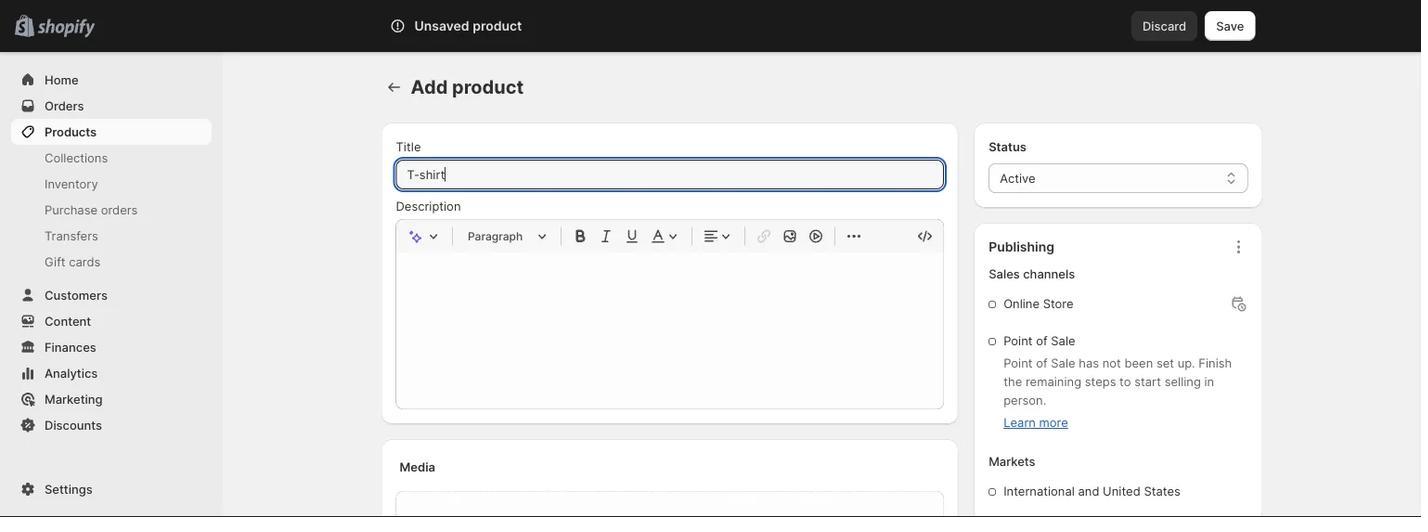 Task type: describe. For each thing, give the bounding box(es) containing it.
search
[[472, 19, 511, 33]]

gift cards link
[[11, 249, 212, 275]]

discounts link
[[11, 412, 212, 438]]

publishing
[[989, 239, 1055, 255]]

customers link
[[11, 282, 212, 308]]

sales
[[989, 267, 1020, 281]]

settings link
[[11, 476, 212, 502]]

discard button
[[1132, 11, 1198, 41]]

sales channels
[[989, 267, 1075, 281]]

description
[[396, 199, 461, 213]]

transfers link
[[11, 223, 212, 249]]

unsaved
[[414, 18, 469, 34]]

states
[[1144, 484, 1181, 499]]

gift cards
[[45, 254, 101, 269]]

store
[[1043, 297, 1074, 311]]

product for add product
[[452, 76, 524, 98]]

been
[[1125, 356, 1153, 370]]

up.
[[1178, 356, 1195, 370]]

cards
[[69, 254, 101, 269]]

markets
[[989, 454, 1036, 469]]

home link
[[11, 67, 212, 93]]

title
[[396, 139, 421, 154]]

products link
[[11, 119, 212, 145]]

united
[[1103, 484, 1141, 499]]

point for point of sale
[[1004, 334, 1033, 348]]

active
[[1000, 171, 1036, 185]]

inventory link
[[11, 171, 212, 197]]

orders
[[101, 202, 138, 217]]

settings
[[45, 482, 93, 496]]

in
[[1205, 375, 1214, 389]]

selling
[[1165, 375, 1201, 389]]

collections
[[45, 150, 108, 165]]

Title text field
[[396, 160, 944, 189]]

channels
[[1023, 267, 1075, 281]]

paragraph button
[[460, 225, 553, 247]]

purchase orders link
[[11, 197, 212, 223]]

unsaved product
[[414, 18, 522, 34]]

gift
[[45, 254, 66, 269]]

purchase
[[45, 202, 98, 217]]

media
[[400, 460, 435, 474]]

save button
[[1205, 11, 1256, 41]]

discard
[[1143, 19, 1187, 33]]

analytics
[[45, 366, 98, 380]]

point of sale
[[1004, 334, 1076, 348]]

and
[[1078, 484, 1100, 499]]

of for point of sale
[[1036, 334, 1048, 348]]

point of sale has not been set up. finish the remaining steps to start selling in person. learn more
[[1004, 356, 1232, 430]]

start
[[1135, 375, 1161, 389]]

online store
[[1004, 297, 1074, 311]]

international
[[1004, 484, 1075, 499]]

orders link
[[11, 93, 212, 119]]

point for point of sale has not been set up. finish the remaining steps to start selling in person. learn more
[[1004, 356, 1033, 370]]

person.
[[1004, 393, 1046, 408]]

to
[[1120, 375, 1131, 389]]

not
[[1103, 356, 1121, 370]]

set
[[1157, 356, 1174, 370]]



Task type: locate. For each thing, give the bounding box(es) containing it.
sale up 'remaining'
[[1051, 356, 1076, 370]]

2 point from the top
[[1004, 356, 1033, 370]]

orders
[[45, 98, 84, 113]]

the
[[1004, 375, 1022, 389]]

sale for point of sale
[[1051, 334, 1076, 348]]

transfers
[[45, 228, 98, 243]]

sale
[[1051, 334, 1076, 348], [1051, 356, 1076, 370]]

international and united states
[[1004, 484, 1181, 499]]

has
[[1079, 356, 1099, 370]]

finances link
[[11, 334, 212, 360]]

customers
[[45, 288, 108, 302]]

paragraph
[[468, 229, 523, 243]]

point
[[1004, 334, 1033, 348], [1004, 356, 1033, 370]]

marketing link
[[11, 386, 212, 412]]

learn more link
[[1004, 415, 1068, 430]]

shopify image
[[37, 19, 95, 38]]

product
[[473, 18, 522, 34], [452, 76, 524, 98]]

point up the
[[1004, 356, 1033, 370]]

finances
[[45, 340, 96, 354]]

sale inside point of sale has not been set up. finish the remaining steps to start selling in person. learn more
[[1051, 356, 1076, 370]]

1 vertical spatial of
[[1036, 356, 1048, 370]]

point inside point of sale has not been set up. finish the remaining steps to start selling in person. learn more
[[1004, 356, 1033, 370]]

0 vertical spatial sale
[[1051, 334, 1076, 348]]

analytics link
[[11, 360, 212, 386]]

marketing
[[45, 392, 103, 406]]

finish
[[1199, 356, 1232, 370]]

sale for point of sale has not been set up. finish the remaining steps to start selling in person. learn more
[[1051, 356, 1076, 370]]

product for unsaved product
[[473, 18, 522, 34]]

add product
[[411, 76, 524, 98]]

search button
[[441, 11, 980, 41]]

add
[[411, 76, 448, 98]]

of down the online store
[[1036, 334, 1048, 348]]

1 of from the top
[[1036, 334, 1048, 348]]

home
[[45, 72, 79, 87]]

1 vertical spatial sale
[[1051, 356, 1076, 370]]

online
[[1004, 297, 1040, 311]]

sale down store
[[1051, 334, 1076, 348]]

collections link
[[11, 145, 212, 171]]

content link
[[11, 308, 212, 334]]

purchase orders
[[45, 202, 138, 217]]

of up 'remaining'
[[1036, 356, 1048, 370]]

more
[[1039, 415, 1068, 430]]

1 vertical spatial point
[[1004, 356, 1033, 370]]

0 vertical spatial point
[[1004, 334, 1033, 348]]

of inside point of sale has not been set up. finish the remaining steps to start selling in person. learn more
[[1036, 356, 1048, 370]]

1 sale from the top
[[1051, 334, 1076, 348]]

inventory
[[45, 176, 98, 191]]

save
[[1216, 19, 1244, 33]]

1 vertical spatial product
[[452, 76, 524, 98]]

2 sale from the top
[[1051, 356, 1076, 370]]

2 of from the top
[[1036, 356, 1048, 370]]

1 point from the top
[[1004, 334, 1033, 348]]

content
[[45, 314, 91, 328]]

product right add
[[452, 76, 524, 98]]

point down online
[[1004, 334, 1033, 348]]

remaining
[[1026, 375, 1082, 389]]

of for point of sale has not been set up. finish the remaining steps to start selling in person. learn more
[[1036, 356, 1048, 370]]

products
[[45, 124, 97, 139]]

status
[[989, 139, 1027, 154]]

learn
[[1004, 415, 1036, 430]]

0 vertical spatial product
[[473, 18, 522, 34]]

discounts
[[45, 418, 102, 432]]

product right unsaved
[[473, 18, 522, 34]]

steps
[[1085, 375, 1116, 389]]

of
[[1036, 334, 1048, 348], [1036, 356, 1048, 370]]

0 vertical spatial of
[[1036, 334, 1048, 348]]



Task type: vqa. For each thing, say whether or not it's contained in the screenshot.
Discounts link
yes



